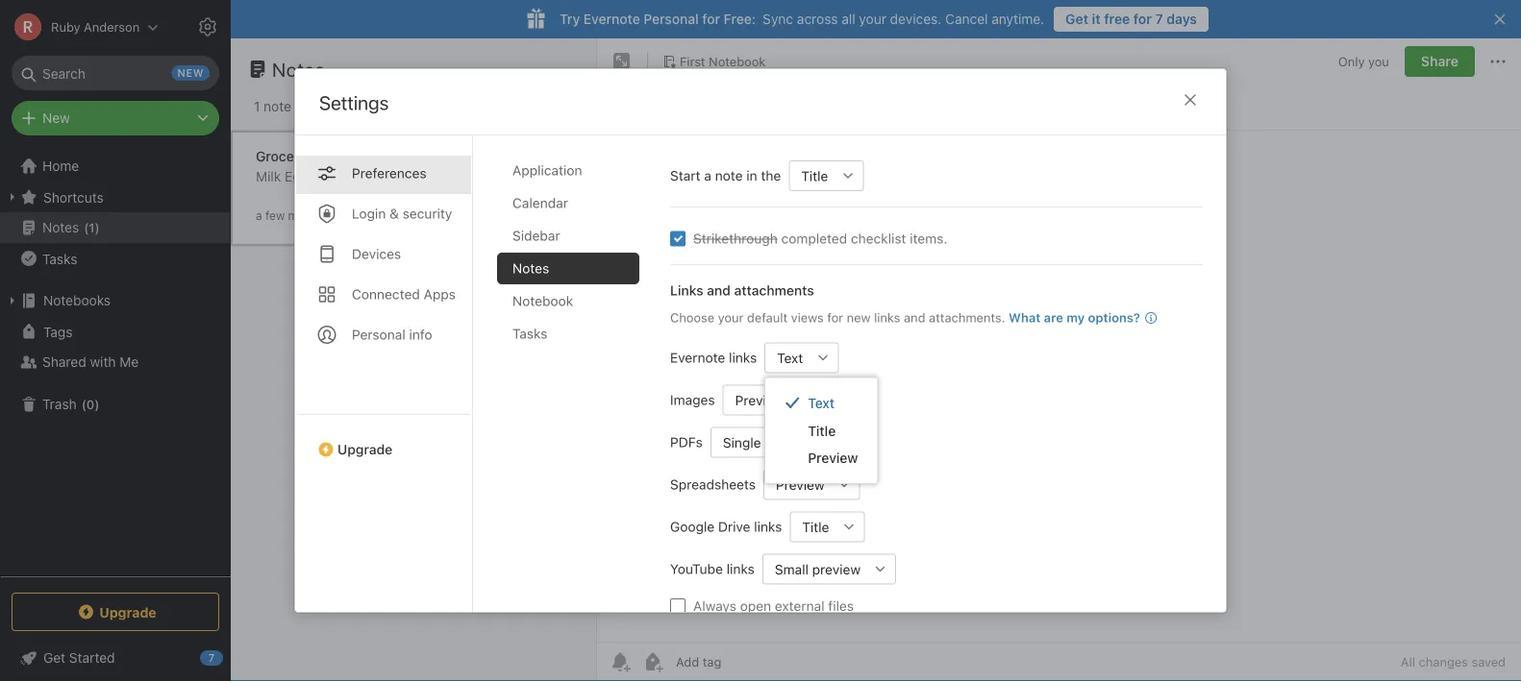 Task type: locate. For each thing, give the bounding box(es) containing it.
1 vertical spatial and
[[904, 311, 926, 325]]

0 vertical spatial notes
[[272, 58, 325, 80]]

1 vertical spatial title
[[808, 423, 836, 439]]

evernote right try
[[584, 11, 640, 27]]

1 vertical spatial preview
[[808, 451, 858, 466]]

0 horizontal spatial 1
[[89, 221, 95, 235]]

0 vertical spatial title button
[[789, 161, 833, 191]]

notes ( 1 )
[[42, 220, 100, 236]]

for for 7
[[1134, 11, 1152, 27]]

1 vertical spatial upgrade
[[99, 605, 157, 621]]

tree
[[0, 151, 231, 576]]

0 vertical spatial and
[[707, 283, 731, 299]]

small preview button
[[763, 554, 866, 585]]

checklist
[[851, 231, 906, 247]]

free
[[1104, 11, 1130, 27]]

few
[[265, 209, 285, 223]]

1 horizontal spatial evernote
[[670, 350, 726, 366]]

) inside "notes ( 1 )"
[[95, 221, 100, 235]]

0 vertical spatial personal
[[644, 11, 699, 27]]

tasks down notebook tab
[[513, 326, 548, 342]]

Choose default view option for Evernote links field
[[765, 343, 839, 374]]

0 vertical spatial upgrade
[[338, 442, 393, 458]]

0 horizontal spatial a
[[256, 209, 262, 223]]

0 horizontal spatial notebook
[[513, 293, 573, 309]]

preview link
[[766, 445, 878, 472]]

2 vertical spatial title
[[802, 520, 829, 535]]

0 vertical spatial notebook
[[709, 54, 766, 68]]

preview down preview "link"
[[776, 477, 825, 493]]

only
[[1339, 54, 1365, 69]]

settings
[[319, 91, 389, 114]]

text up title link
[[808, 396, 835, 412]]

cancel
[[946, 11, 988, 27]]

1 horizontal spatial tab list
[[497, 155, 655, 613]]

tasks tab
[[497, 318, 640, 350]]

0 horizontal spatial tab list
[[295, 136, 473, 613]]

your right all
[[859, 11, 887, 27]]

1 vertical spatial 1
[[89, 221, 95, 235]]

expand notebooks image
[[5, 293, 20, 309]]

tab list containing preferences
[[295, 136, 473, 613]]

me
[[120, 354, 139, 370]]

my
[[1067, 311, 1085, 325]]

milk eggs sugar cheese
[[256, 169, 406, 185]]

) for trash
[[94, 397, 99, 412]]

for left free:
[[703, 11, 720, 27]]

tab list
[[295, 136, 473, 613], [497, 155, 655, 613]]

ago
[[335, 209, 355, 223]]

tasks button
[[0, 243, 230, 274]]

shared with me
[[42, 354, 139, 370]]

personal up 'first'
[[644, 11, 699, 27]]

note up grocery
[[264, 99, 291, 114]]

1 vertical spatial a
[[256, 209, 262, 223]]

tasks down "notes ( 1 )"
[[42, 251, 77, 267]]

1 inside "notes ( 1 )"
[[89, 221, 95, 235]]

notes down shortcuts
[[42, 220, 79, 236]]

1 vertical spatial upgrade button
[[12, 593, 219, 632]]

title up preview "link"
[[808, 423, 836, 439]]

preview inside "link"
[[808, 451, 858, 466]]

0 vertical spatial 1
[[254, 99, 260, 114]]

choose
[[670, 311, 715, 325]]

None search field
[[25, 56, 206, 90]]

notes
[[272, 58, 325, 80], [42, 220, 79, 236], [513, 261, 549, 276]]

your
[[859, 11, 887, 27], [718, 311, 744, 325]]

0 horizontal spatial evernote
[[584, 11, 640, 27]]

preview inside choose default view option for spreadsheets field
[[776, 477, 825, 493]]

tasks
[[42, 251, 77, 267], [513, 326, 548, 342]]

links up open
[[727, 562, 755, 577]]

upgrade for rightmost the upgrade 'popup button'
[[338, 442, 393, 458]]

1 vertical spatial note
[[715, 168, 743, 184]]

minutes
[[288, 209, 331, 223]]

a right start
[[704, 168, 712, 184]]

0 vertical spatial title
[[801, 168, 828, 184]]

) right "trash"
[[94, 397, 99, 412]]

page
[[765, 435, 796, 451]]

tab list for start a note in the
[[497, 155, 655, 613]]

start a note in the
[[670, 168, 781, 184]]

personal info
[[352, 327, 432, 343]]

( inside trash ( 0 )
[[81, 397, 86, 412]]

evernote down choose
[[670, 350, 726, 366]]

1 ) from the top
[[95, 221, 100, 235]]

1 vertical spatial preview button
[[764, 470, 830, 501]]

1 vertical spatial (
[[81, 397, 86, 412]]

title inside dropdown list menu
[[808, 423, 836, 439]]

sidebar
[[513, 228, 560, 244]]

for inside button
[[1134, 11, 1152, 27]]

spreadsheets
[[670, 477, 756, 493]]

0 vertical spatial upgrade button
[[295, 414, 472, 465]]

2 ) from the top
[[94, 397, 99, 412]]

always
[[693, 599, 737, 615]]

1 vertical spatial title button
[[790, 512, 834, 543]]

saved
[[1472, 655, 1506, 670]]

shared
[[42, 354, 86, 370]]

( inside "notes ( 1 )"
[[84, 221, 89, 235]]

1 horizontal spatial notes
[[272, 58, 325, 80]]

0 horizontal spatial for
[[703, 11, 720, 27]]

title
[[801, 168, 828, 184], [808, 423, 836, 439], [802, 520, 829, 535]]

Choose default view option for PDFs field
[[711, 427, 832, 458]]

text inside dropdown list menu
[[808, 396, 835, 412]]

preview
[[735, 393, 784, 408], [808, 451, 858, 466], [776, 477, 825, 493]]

list
[[310, 149, 333, 164]]

single
[[723, 435, 761, 451]]

strikethrough completed checklist items.
[[693, 231, 948, 247]]

( down shortcuts
[[84, 221, 89, 235]]

preview up "single page"
[[735, 393, 784, 408]]

0 horizontal spatial tasks
[[42, 251, 77, 267]]

1 horizontal spatial personal
[[644, 11, 699, 27]]

1 vertical spatial notebook
[[513, 293, 573, 309]]

security
[[403, 206, 452, 222]]

application tab
[[497, 155, 640, 186]]

sidebar tab
[[497, 220, 640, 252]]

attachments
[[734, 283, 814, 299]]

1 horizontal spatial a
[[704, 168, 712, 184]]

evernote links
[[670, 350, 757, 366]]

strikethrough
[[693, 231, 778, 247]]

1 vertical spatial text
[[808, 396, 835, 412]]

0 vertical spatial your
[[859, 11, 887, 27]]

and left attachments.
[[904, 311, 926, 325]]

0 horizontal spatial notes
[[42, 220, 79, 236]]

links
[[874, 311, 901, 325], [729, 350, 757, 366], [754, 519, 782, 535], [727, 562, 755, 577]]

only you
[[1339, 54, 1390, 69]]

0 horizontal spatial upgrade
[[99, 605, 157, 621]]

personal down connected
[[352, 327, 406, 343]]

1 vertical spatial your
[[718, 311, 744, 325]]

Choose default view option for Google Drive links field
[[790, 512, 865, 543]]

choose your default views for new links and attachments.
[[670, 311, 1006, 325]]

0 vertical spatial text
[[777, 350, 803, 366]]

a left few
[[256, 209, 262, 223]]

1 vertical spatial tasks
[[513, 326, 548, 342]]

0 horizontal spatial upgrade button
[[12, 593, 219, 632]]

text
[[777, 350, 803, 366], [808, 396, 835, 412]]

preview button up single page button
[[723, 385, 789, 416]]

small preview
[[775, 562, 861, 578]]

title for start a note in the
[[801, 168, 828, 184]]

1 vertical spatial personal
[[352, 327, 406, 343]]

new
[[847, 311, 871, 325]]

0 vertical spatial (
[[84, 221, 89, 235]]

0 horizontal spatial text
[[777, 350, 803, 366]]

1 horizontal spatial upgrade
[[338, 442, 393, 458]]

preview down title link
[[808, 451, 858, 466]]

0 horizontal spatial your
[[718, 311, 744, 325]]

text inside button
[[777, 350, 803, 366]]

1 down shortcuts
[[89, 221, 95, 235]]

upgrade
[[338, 442, 393, 458], [99, 605, 157, 621]]

0 vertical spatial )
[[95, 221, 100, 235]]

a
[[704, 168, 712, 184], [256, 209, 262, 223]]

new button
[[12, 101, 219, 136]]

1 vertical spatial )
[[94, 397, 99, 412]]

2 vertical spatial notes
[[513, 261, 549, 276]]

Start a new note in the body or title. field
[[789, 161, 864, 191]]

preview button
[[723, 385, 789, 416], [764, 470, 830, 501]]

you
[[1369, 54, 1390, 69]]

0 horizontal spatial note
[[264, 99, 291, 114]]

shortcuts button
[[0, 182, 230, 213]]

note left in
[[715, 168, 743, 184]]

0 vertical spatial preview button
[[723, 385, 789, 416]]

first notebook
[[680, 54, 766, 68]]

note list element
[[231, 38, 597, 682]]

what
[[1009, 311, 1041, 325]]

0 vertical spatial tasks
[[42, 251, 77, 267]]

(
[[84, 221, 89, 235], [81, 397, 86, 412]]

google
[[670, 519, 715, 535]]

tags
[[43, 324, 73, 340]]

0 vertical spatial a
[[704, 168, 712, 184]]

notebook down free:
[[709, 54, 766, 68]]

notebook inside tab
[[513, 293, 573, 309]]

a few minutes ago
[[256, 209, 355, 223]]

and right links
[[707, 283, 731, 299]]

2 horizontal spatial notes
[[513, 261, 549, 276]]

changes
[[1419, 655, 1469, 670]]

1 vertical spatial evernote
[[670, 350, 726, 366]]

across
[[797, 11, 838, 27]]

0 vertical spatial preview
[[735, 393, 784, 408]]

1 horizontal spatial your
[[859, 11, 887, 27]]

notebook down notes tab
[[513, 293, 573, 309]]

( right "trash"
[[81, 397, 86, 412]]

Choose default view option for Images field
[[723, 385, 820, 416]]

upgrade for the bottom the upgrade 'popup button'
[[99, 605, 157, 621]]

personal
[[644, 11, 699, 27], [352, 327, 406, 343]]

Choose default view option for YouTube links field
[[763, 554, 897, 585]]

1 inside note list element
[[254, 99, 260, 114]]

tree containing home
[[0, 151, 231, 576]]

links right drive
[[754, 519, 782, 535]]

with
[[90, 354, 116, 370]]

notes tab
[[497, 253, 640, 285]]

notes down sidebar
[[513, 261, 549, 276]]

and
[[707, 283, 731, 299], [904, 311, 926, 325]]

1 note
[[254, 99, 291, 114]]

)
[[95, 221, 100, 235], [94, 397, 99, 412]]

title up small preview button
[[802, 520, 829, 535]]

1 horizontal spatial tasks
[[513, 326, 548, 342]]

grocery
[[256, 149, 307, 164]]

) inside trash ( 0 )
[[94, 397, 99, 412]]

title button right the
[[789, 161, 833, 191]]

always open external files
[[693, 599, 854, 615]]

notes inside tree
[[42, 220, 79, 236]]

tab list containing application
[[497, 155, 655, 613]]

single page button
[[711, 427, 801, 458]]

text down views
[[777, 350, 803, 366]]

first
[[680, 54, 706, 68]]

title button for google drive links
[[790, 512, 834, 543]]

1 horizontal spatial 1
[[254, 99, 260, 114]]

new
[[42, 110, 70, 126]]

2 vertical spatial preview
[[776, 477, 825, 493]]

for left the new
[[827, 311, 844, 325]]

for left 7
[[1134, 11, 1152, 27]]

links
[[670, 283, 704, 299]]

( for notes
[[84, 221, 89, 235]]

title button down choose default view option for spreadsheets field
[[790, 512, 834, 543]]

login & security
[[352, 206, 452, 222]]

7
[[1156, 11, 1164, 27]]

preview button down 'page'
[[764, 470, 830, 501]]

1 horizontal spatial text
[[808, 396, 835, 412]]

) down 'shortcuts' button
[[95, 221, 100, 235]]

1 horizontal spatial notebook
[[709, 54, 766, 68]]

notes up 1 note in the top of the page
[[272, 58, 325, 80]]

1 up grocery
[[254, 99, 260, 114]]

calendar tab
[[497, 187, 640, 219]]

your down links and attachments
[[718, 311, 744, 325]]

1 vertical spatial notes
[[42, 220, 79, 236]]

2 horizontal spatial for
[[1134, 11, 1152, 27]]

links and attachments
[[670, 283, 814, 299]]

title right the
[[801, 168, 828, 184]]



Task type: vqa. For each thing, say whether or not it's contained in the screenshot.


Task type: describe. For each thing, give the bounding box(es) containing it.
are
[[1044, 311, 1064, 325]]

all
[[1401, 655, 1416, 670]]

attachments.
[[929, 311, 1006, 325]]

first notebook button
[[656, 48, 773, 75]]

try evernote personal for free: sync across all your devices. cancel anytime.
[[560, 11, 1045, 27]]

title button for start a note in the
[[789, 161, 833, 191]]

close image
[[1179, 88, 1202, 111]]

share button
[[1405, 46, 1475, 77]]

Always open external files checkbox
[[670, 599, 686, 615]]

notebooks link
[[0, 286, 230, 316]]

images
[[670, 392, 715, 408]]

Search text field
[[25, 56, 206, 90]]

0 vertical spatial note
[[264, 99, 291, 114]]

share
[[1422, 53, 1459, 69]]

grocery list
[[256, 149, 333, 164]]

notebook inside button
[[709, 54, 766, 68]]

milk
[[256, 169, 281, 185]]

for for free:
[[703, 11, 720, 27]]

the
[[761, 168, 781, 184]]

0 vertical spatial evernote
[[584, 11, 640, 27]]

apps
[[424, 287, 456, 302]]

a inside note list element
[[256, 209, 262, 223]]

dropdown list menu
[[766, 390, 878, 472]]

it
[[1092, 11, 1101, 27]]

get it free for 7 days
[[1066, 11, 1198, 27]]

&
[[390, 206, 399, 222]]

1 horizontal spatial note
[[715, 168, 743, 184]]

text link
[[766, 390, 878, 417]]

notebook tab
[[497, 286, 640, 317]]

free:
[[724, 11, 756, 27]]

connected
[[352, 287, 420, 302]]

preview
[[812, 562, 861, 578]]

all
[[842, 11, 856, 27]]

add a reminder image
[[609, 651, 632, 674]]

external
[[775, 599, 825, 615]]

start
[[670, 168, 701, 184]]

get
[[1066, 11, 1089, 27]]

items.
[[910, 231, 948, 247]]

0 horizontal spatial and
[[707, 283, 731, 299]]

1 horizontal spatial for
[[827, 311, 844, 325]]

note window element
[[597, 38, 1522, 682]]

days
[[1167, 11, 1198, 27]]

title link
[[766, 417, 878, 445]]

add tag image
[[642, 651, 665, 674]]

eggs
[[285, 169, 316, 185]]

sugar
[[319, 169, 356, 185]]

files
[[829, 599, 854, 615]]

tasks inside tab
[[513, 326, 548, 342]]

info
[[409, 327, 432, 343]]

notebooks
[[43, 293, 111, 309]]

tab list for application
[[295, 136, 473, 613]]

views
[[791, 311, 824, 325]]

Note Editor text field
[[597, 131, 1522, 643]]

settings image
[[196, 15, 219, 38]]

open
[[740, 599, 771, 615]]

notes inside tab
[[513, 261, 549, 276]]

small
[[775, 562, 809, 578]]

tags button
[[0, 316, 230, 347]]

all changes saved
[[1401, 655, 1506, 670]]

0
[[86, 397, 94, 412]]

tasks inside button
[[42, 251, 77, 267]]

google drive links
[[670, 519, 782, 535]]

0 horizontal spatial personal
[[352, 327, 406, 343]]

login
[[352, 206, 386, 222]]

( for trash
[[81, 397, 86, 412]]

Choose default view option for Spreadsheets field
[[764, 470, 861, 501]]

youtube links
[[670, 562, 755, 577]]

) for notes
[[95, 221, 100, 235]]

anytime.
[[992, 11, 1045, 27]]

calendar
[[513, 195, 568, 211]]

preview inside field
[[735, 393, 784, 408]]

home link
[[0, 151, 231, 182]]

Select422 checkbox
[[670, 231, 686, 247]]

options?
[[1088, 311, 1141, 325]]

trash ( 0 )
[[42, 397, 99, 413]]

default
[[747, 311, 788, 325]]

links left text button
[[729, 350, 757, 366]]

1 horizontal spatial upgrade button
[[295, 414, 472, 465]]

completed
[[782, 231, 848, 247]]

drive
[[718, 519, 751, 535]]

try
[[560, 11, 580, 27]]

1 horizontal spatial and
[[904, 311, 926, 325]]

pdfs
[[670, 435, 703, 451]]

get it free for 7 days button
[[1054, 7, 1209, 32]]

expand note image
[[611, 50, 634, 73]]

devices
[[352, 246, 401, 262]]

links right the new
[[874, 311, 901, 325]]

home
[[42, 158, 79, 174]]

application
[[513, 162, 582, 178]]

cheese
[[359, 169, 406, 185]]

connected apps
[[352, 287, 456, 302]]

sync
[[763, 11, 794, 27]]

devices.
[[890, 11, 942, 27]]

single page
[[723, 435, 796, 451]]

in
[[747, 168, 758, 184]]

shortcuts
[[43, 189, 104, 205]]

title for google drive links
[[802, 520, 829, 535]]

what are my options?
[[1009, 311, 1141, 325]]

notes inside note list element
[[272, 58, 325, 80]]



